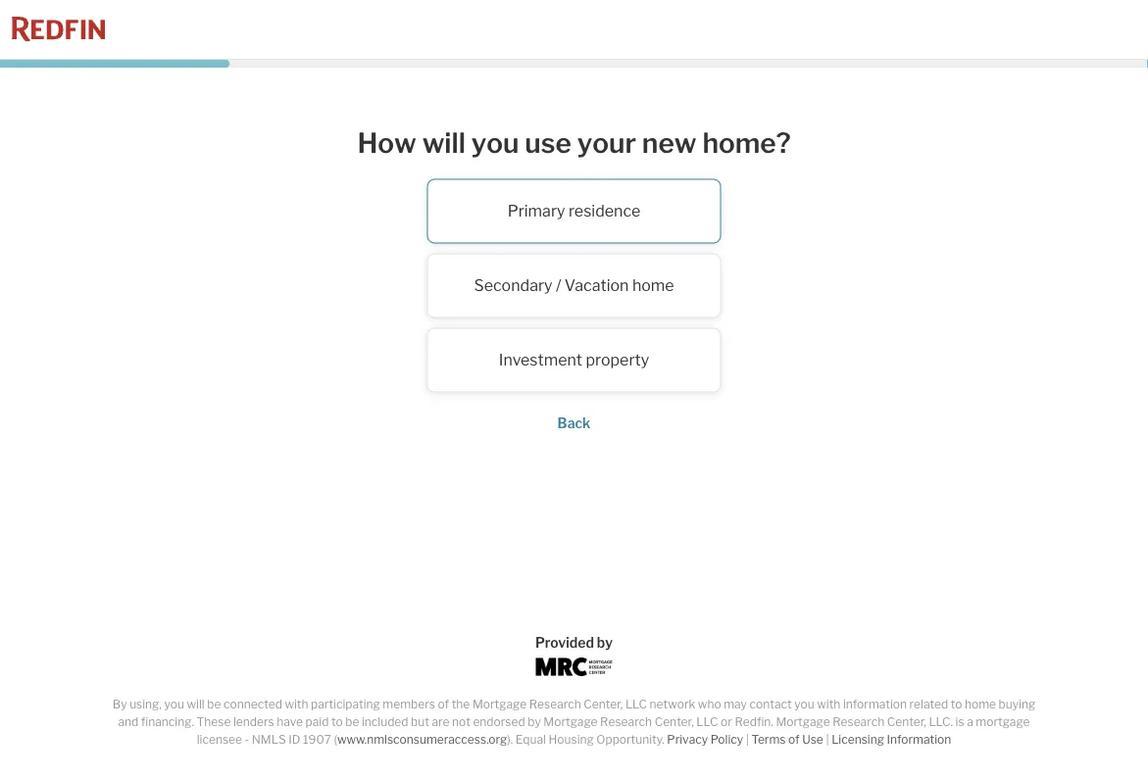 Task type: locate. For each thing, give the bounding box(es) containing it.
mortgage
[[976, 715, 1030, 729]]

your
[[577, 126, 636, 159]]

|
[[746, 733, 749, 747], [826, 733, 829, 747]]

-
[[245, 733, 249, 747]]

2 horizontal spatial mortgage
[[776, 715, 830, 729]]

you left use
[[471, 126, 519, 159]]

1 horizontal spatial you
[[471, 126, 519, 159]]

you for will
[[471, 126, 519, 159]]

research
[[529, 698, 581, 712], [600, 715, 652, 729], [833, 715, 884, 729]]

by
[[597, 634, 613, 651], [528, 715, 541, 729]]

(
[[334, 733, 337, 747]]

0 horizontal spatial will
[[187, 698, 205, 712]]

nmls
[[252, 733, 286, 747]]

/
[[556, 276, 561, 295]]

policy
[[710, 733, 743, 747]]

1 horizontal spatial be
[[345, 715, 359, 729]]

network
[[650, 698, 695, 712]]

1 vertical spatial of
[[788, 733, 800, 747]]

1 vertical spatial be
[[345, 715, 359, 729]]

2 | from the left
[[826, 733, 829, 747]]

llc up 'privacy policy' link
[[696, 715, 718, 729]]

llc
[[625, 698, 647, 712], [696, 715, 718, 729]]

0 horizontal spatial to
[[331, 715, 343, 729]]

use
[[802, 733, 823, 747]]

be up "these"
[[207, 698, 221, 712]]

by
[[113, 698, 127, 712]]

).
[[507, 733, 513, 747]]

using,
[[130, 698, 162, 712]]

primary
[[507, 202, 565, 221]]

will inside by using, you will be connected with participating members of the mortgage research center, llc network who may contact you with information related to home buying and financing. these lenders have paid to be included but are not endorsed by mortgage research center, llc or redfin. mortgage research center, llc. is a mortgage licensee - nmls id 1907 (
[[187, 698, 205, 712]]

of left the
[[438, 698, 449, 712]]

0 horizontal spatial research
[[529, 698, 581, 712]]

1 horizontal spatial by
[[597, 634, 613, 651]]

of for terms
[[788, 733, 800, 747]]

home inside option group
[[632, 276, 674, 295]]

will
[[422, 126, 466, 159], [187, 698, 205, 712]]

llc up "opportunity."
[[625, 698, 647, 712]]

investment property
[[499, 351, 649, 370]]

0 horizontal spatial |
[[746, 733, 749, 747]]

1 horizontal spatial of
[[788, 733, 800, 747]]

0 vertical spatial will
[[422, 126, 466, 159]]

0 horizontal spatial be
[[207, 698, 221, 712]]

| down redfin.
[[746, 733, 749, 747]]

2 with from the left
[[817, 698, 841, 712]]

home up a
[[965, 698, 996, 712]]

0 horizontal spatial you
[[164, 698, 184, 712]]

secondary
[[474, 276, 552, 295]]

you right contact
[[794, 698, 814, 712]]

1 vertical spatial will
[[187, 698, 205, 712]]

research up licensing
[[833, 715, 884, 729]]

paid
[[305, 715, 329, 729]]

will up "these"
[[187, 698, 205, 712]]

of
[[438, 698, 449, 712], [788, 733, 800, 747]]

how will you use your new home? option group
[[182, 179, 966, 393]]

1 vertical spatial llc
[[696, 715, 718, 729]]

is
[[955, 715, 964, 729]]

mortgage
[[472, 698, 527, 712], [543, 715, 598, 729], [776, 715, 830, 729]]

licensing information link
[[832, 733, 951, 747]]

| right use
[[826, 733, 829, 747]]

residence
[[569, 202, 641, 221]]

have
[[277, 715, 303, 729]]

to up is
[[951, 698, 962, 712]]

redfin.
[[735, 715, 773, 729]]

1 horizontal spatial to
[[951, 698, 962, 712]]

housing
[[549, 733, 594, 747]]

with
[[285, 698, 308, 712], [817, 698, 841, 712]]

0 vertical spatial be
[[207, 698, 221, 712]]

to up (
[[331, 715, 343, 729]]

by up mortgage research center image
[[597, 634, 613, 651]]

0 horizontal spatial home
[[632, 276, 674, 295]]

1 horizontal spatial |
[[826, 733, 829, 747]]

be down participating
[[345, 715, 359, 729]]

0 horizontal spatial by
[[528, 715, 541, 729]]

how will you use your new home?
[[357, 126, 791, 159]]

0 vertical spatial by
[[597, 634, 613, 651]]

provided by
[[535, 634, 613, 651]]

0 vertical spatial to
[[951, 698, 962, 712]]

1 horizontal spatial research
[[600, 715, 652, 729]]

0 horizontal spatial mortgage
[[472, 698, 527, 712]]

research up housing
[[529, 698, 581, 712]]

be
[[207, 698, 221, 712], [345, 715, 359, 729]]

0 horizontal spatial with
[[285, 698, 308, 712]]

1 horizontal spatial with
[[817, 698, 841, 712]]

www.nmlsconsumeraccess.org link
[[337, 733, 507, 747]]

home right vacation
[[632, 276, 674, 295]]

by up the equal
[[528, 715, 541, 729]]

1 horizontal spatial llc
[[696, 715, 718, 729]]

investment
[[499, 351, 582, 370]]

buying
[[999, 698, 1035, 712]]

1 vertical spatial by
[[528, 715, 541, 729]]

mortgage up endorsed
[[472, 698, 527, 712]]

mortgage up use
[[776, 715, 830, 729]]

but
[[411, 715, 429, 729]]

of left use
[[788, 733, 800, 747]]

endorsed
[[473, 715, 525, 729]]

0 horizontal spatial of
[[438, 698, 449, 712]]

1 vertical spatial home
[[965, 698, 996, 712]]

research up "opportunity."
[[600, 715, 652, 729]]

you
[[471, 126, 519, 159], [164, 698, 184, 712], [794, 698, 814, 712]]

of inside by using, you will be connected with participating members of the mortgage research center, llc network who may contact you with information related to home buying and financing. these lenders have paid to be included but are not endorsed by mortgage research center, llc or redfin. mortgage research center, llc. is a mortgage licensee - nmls id 1907 (
[[438, 698, 449, 712]]

secondary / vacation home
[[474, 276, 674, 295]]

will right how
[[422, 126, 466, 159]]

with up use
[[817, 698, 841, 712]]

back button
[[557, 415, 591, 432]]

center,
[[584, 698, 623, 712], [655, 715, 694, 729], [887, 715, 926, 729]]

to
[[951, 698, 962, 712], [331, 715, 343, 729]]

you up financing. on the bottom of page
[[164, 698, 184, 712]]

center, down network
[[655, 715, 694, 729]]

www.nmlsconsumeraccess.org ). equal housing opportunity. privacy policy | terms of use | licensing information
[[337, 733, 951, 747]]

0 horizontal spatial llc
[[625, 698, 647, 712]]

information
[[887, 733, 951, 747]]

1 horizontal spatial mortgage
[[543, 715, 598, 729]]

with up have on the bottom of page
[[285, 698, 308, 712]]

participating
[[311, 698, 380, 712]]

not
[[452, 715, 470, 729]]

center, up "opportunity."
[[584, 698, 623, 712]]

provided
[[535, 634, 594, 651]]

and
[[118, 715, 138, 729]]

1 horizontal spatial home
[[965, 698, 996, 712]]

mortgage up housing
[[543, 715, 598, 729]]

center, up information at the bottom right
[[887, 715, 926, 729]]

primary residence
[[507, 202, 641, 221]]

0 vertical spatial of
[[438, 698, 449, 712]]

home
[[632, 276, 674, 295], [965, 698, 996, 712]]

0 vertical spatial home
[[632, 276, 674, 295]]



Task type: describe. For each thing, give the bounding box(es) containing it.
0 horizontal spatial center,
[[584, 698, 623, 712]]

vacation
[[565, 276, 629, 295]]

1907
[[303, 733, 331, 747]]

1 horizontal spatial will
[[422, 126, 466, 159]]

privacy policy link
[[667, 733, 743, 747]]

may
[[724, 698, 747, 712]]

back
[[557, 415, 591, 432]]

1 horizontal spatial center,
[[655, 715, 694, 729]]

the
[[452, 698, 470, 712]]

by using, you will be connected with participating members of the mortgage research center, llc network who may contact you with information related to home buying and financing. these lenders have paid to be included but are not endorsed by mortgage research center, llc or redfin. mortgage research center, llc. is a mortgage licensee - nmls id 1907 (
[[113, 698, 1035, 747]]

mortgage research center image
[[536, 658, 612, 676]]

use
[[525, 126, 571, 159]]

lenders
[[233, 715, 274, 729]]

how
[[357, 126, 416, 159]]

included
[[362, 715, 408, 729]]

2 horizontal spatial center,
[[887, 715, 926, 729]]

id
[[288, 733, 300, 747]]

or
[[721, 715, 732, 729]]

2 horizontal spatial you
[[794, 698, 814, 712]]

equal
[[516, 733, 546, 747]]

1 vertical spatial to
[[331, 715, 343, 729]]

home inside by using, you will be connected with participating members of the mortgage research center, llc network who may contact you with information related to home buying and financing. these lenders have paid to be included but are not endorsed by mortgage research center, llc or redfin. mortgage research center, llc. is a mortgage licensee - nmls id 1907 (
[[965, 698, 996, 712]]

terms
[[751, 733, 786, 747]]

connected
[[224, 698, 282, 712]]

members
[[383, 698, 435, 712]]

privacy
[[667, 733, 708, 747]]

who
[[698, 698, 721, 712]]

opportunity.
[[596, 733, 664, 747]]

terms of use link
[[751, 733, 823, 747]]

are
[[432, 715, 449, 729]]

2 horizontal spatial research
[[833, 715, 884, 729]]

financing.
[[141, 715, 194, 729]]

llc.
[[929, 715, 953, 729]]

a
[[967, 715, 973, 729]]

of for members
[[438, 698, 449, 712]]

licensing
[[832, 733, 884, 747]]

by inside by using, you will be connected with participating members of the mortgage research center, llc network who may contact you with information related to home buying and financing. these lenders have paid to be included but are not endorsed by mortgage research center, llc or redfin. mortgage research center, llc. is a mortgage licensee - nmls id 1907 (
[[528, 715, 541, 729]]

1 | from the left
[[746, 733, 749, 747]]

property
[[586, 351, 649, 370]]

www.nmlsconsumeraccess.org
[[337, 733, 507, 747]]

1 with from the left
[[285, 698, 308, 712]]

information
[[843, 698, 907, 712]]

you for using,
[[164, 698, 184, 712]]

0 vertical spatial llc
[[625, 698, 647, 712]]

licensee
[[197, 733, 242, 747]]

new home?
[[642, 126, 791, 159]]

these
[[197, 715, 231, 729]]

contact
[[750, 698, 792, 712]]

related
[[909, 698, 948, 712]]



Task type: vqa. For each thing, say whether or not it's contained in the screenshot.
contact
yes



